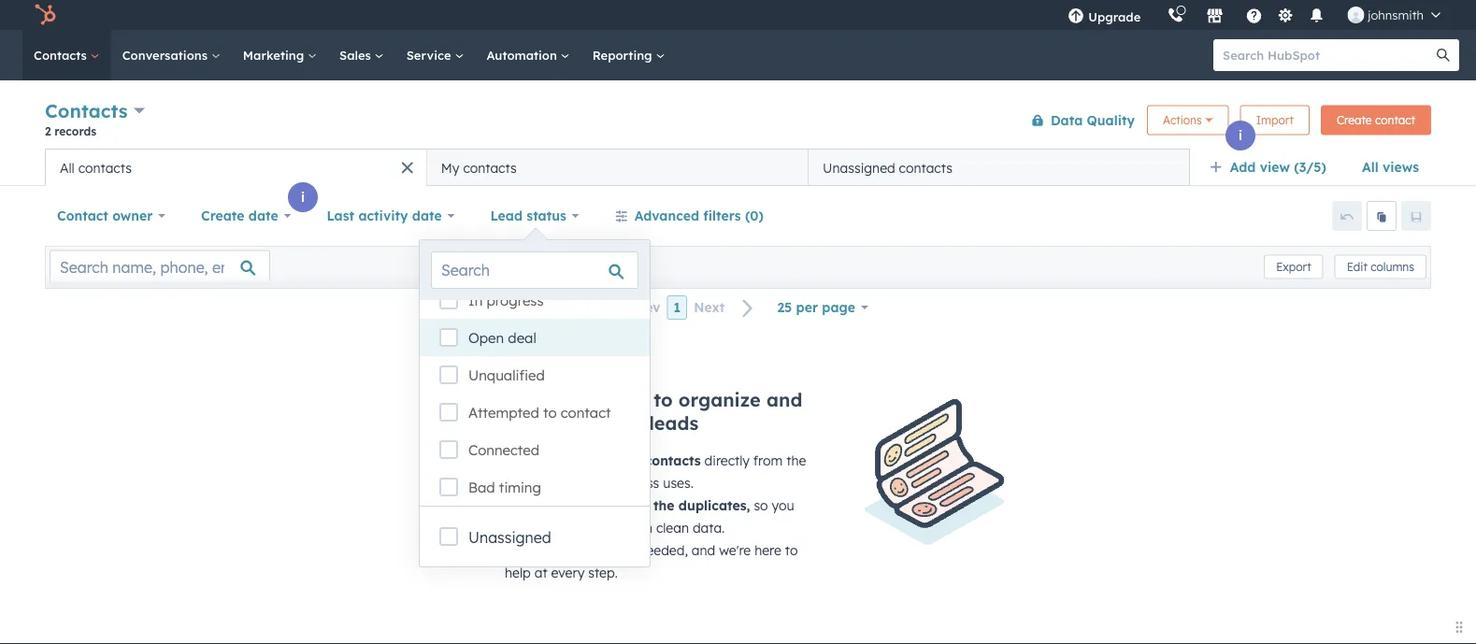 Task type: locate. For each thing, give the bounding box(es) containing it.
last activity date button
[[315, 197, 467, 235]]

and up from
[[767, 388, 803, 412]]

your down the file on the bottom of the page
[[576, 475, 603, 492]]

automation
[[487, 47, 561, 63]]

menu containing johnsmith
[[1055, 0, 1455, 30]]

Search search field
[[431, 252, 639, 289]]

open deal
[[469, 329, 537, 347]]

all contacts button
[[45, 149, 427, 186]]

list box
[[420, 282, 650, 506]]

to inside needed, and we're here to help at every step.
[[786, 543, 798, 559]]

i button left the last
[[288, 182, 318, 212]]

data
[[568, 543, 599, 559]]

add left view
[[1231, 159, 1257, 175]]

create up all views
[[1338, 113, 1373, 127]]

help down apps at the left bottom of the page
[[540, 498, 569, 514]]

1 all from the left
[[1363, 159, 1379, 175]]

1 horizontal spatial i
[[1239, 127, 1243, 144]]

timing
[[499, 479, 542, 497]]

directly from the other apps your business uses.
[[505, 453, 807, 492]]

1 horizontal spatial import
[[1257, 113, 1294, 127]]

unassigned for unassigned
[[469, 529, 552, 547]]

0 vertical spatial the
[[787, 453, 807, 469]]

contacts for all contacts
[[78, 159, 132, 176]]

import inside button
[[1257, 113, 1294, 127]]

unassigned inside button
[[823, 159, 896, 176]]

1 horizontal spatial date
[[412, 208, 442, 224]]

1 vertical spatial contacts
[[45, 99, 128, 123]]

advanced
[[635, 208, 700, 224]]

0 vertical spatial unassigned
[[823, 159, 896, 176]]

to
[[654, 388, 673, 412], [543, 404, 557, 422], [786, 543, 798, 559]]

all inside all contacts button
[[60, 159, 75, 176]]

create
[[1338, 113, 1373, 127], [201, 208, 245, 224]]

i for the right i button
[[1239, 127, 1243, 144]]

1 vertical spatial i button
[[288, 182, 318, 212]]

columns
[[1371, 260, 1415, 274]]

from
[[754, 453, 783, 469]]

all for all contacts
[[60, 159, 75, 176]]

uses.
[[663, 475, 694, 492]]

create date button
[[189, 197, 303, 235]]

data quality
[[1051, 112, 1136, 128]]

you left 'remove'
[[573, 498, 597, 514]]

import up other
[[505, 453, 552, 469]]

business inside directly from the other apps your business uses.
[[607, 475, 660, 492]]

0 vertical spatial i
[[1239, 127, 1243, 144]]

0 horizontal spatial to
[[543, 404, 557, 422]]

help inside needed, and we're here to help at every step.
[[505, 565, 531, 581]]

to right attempted
[[543, 404, 557, 422]]

i up the add view (3/5) popup button on the top of page
[[1239, 127, 1243, 144]]

1 horizontal spatial add
[[1231, 159, 1257, 175]]

import up view
[[1257, 113, 1294, 127]]

0 vertical spatial import
[[1257, 113, 1294, 127]]

2 you from the left
[[772, 498, 795, 514]]

unassigned for unassigned contacts
[[823, 159, 896, 176]]

to right here
[[786, 543, 798, 559]]

export
[[1277, 260, 1312, 274]]

0 horizontal spatial the
[[654, 498, 675, 514]]

i
[[1239, 127, 1243, 144], [301, 189, 305, 205]]

so you grow your business with clean data.
[[505, 498, 795, 536]]

1 vertical spatial create
[[201, 208, 245, 224]]

edit
[[1348, 260, 1368, 274]]

conversations
[[122, 47, 211, 63]]

and inside add more contacts to organize and identify promising leads
[[767, 388, 803, 412]]

and inside needed, and we're here to help at every step.
[[692, 543, 716, 559]]

reporting link
[[582, 30, 677, 80]]

in
[[469, 292, 483, 310]]

you right the so
[[772, 498, 795, 514]]

1 vertical spatial help
[[505, 565, 531, 581]]

25
[[778, 299, 793, 316]]

more
[[514, 388, 562, 412]]

all inside all views link
[[1363, 159, 1379, 175]]

2 all from the left
[[60, 159, 75, 176]]

contact inside button
[[1376, 113, 1416, 127]]

next button
[[688, 296, 766, 320]]

fancy
[[528, 543, 564, 559]]

date down all contacts button at the top left of the page
[[249, 208, 278, 224]]

1 vertical spatial add
[[471, 388, 508, 412]]

unassigned contacts
[[823, 159, 953, 176]]

help down no
[[505, 565, 531, 581]]

pagination navigation
[[596, 295, 766, 320]]

1 you from the left
[[573, 498, 597, 514]]

create for create date
[[201, 208, 245, 224]]

date
[[249, 208, 278, 224], [412, 208, 442, 224]]

1 vertical spatial unassigned
[[469, 529, 552, 547]]

2 date from the left
[[412, 208, 442, 224]]

0 vertical spatial create
[[1338, 113, 1373, 127]]

all for all views
[[1363, 159, 1379, 175]]

contacts up records
[[45, 99, 128, 123]]

upgrade
[[1089, 9, 1141, 24]]

contact up all views
[[1376, 113, 1416, 127]]

1 horizontal spatial your
[[576, 475, 603, 492]]

0 horizontal spatial your
[[539, 520, 567, 536]]

contact inside list box
[[561, 404, 611, 422]]

1 vertical spatial your
[[539, 520, 567, 536]]

per
[[797, 299, 818, 316]]

0 vertical spatial your
[[576, 475, 603, 492]]

add view (3/5) button
[[1198, 149, 1351, 186]]

your inside directly from the other apps your business uses.
[[576, 475, 603, 492]]

status
[[527, 208, 567, 224]]

0 vertical spatial i button
[[1226, 121, 1256, 151]]

add down unqualified
[[471, 388, 508, 412]]

0 horizontal spatial unassigned
[[469, 529, 552, 547]]

0 vertical spatial add
[[1231, 159, 1257, 175]]

at
[[535, 565, 548, 581]]

0 horizontal spatial and
[[692, 543, 716, 559]]

1 horizontal spatial unassigned
[[823, 159, 896, 176]]

to left organize
[[654, 388, 673, 412]]

Search name, phone, email addresses, or company search field
[[50, 250, 270, 284]]

0 vertical spatial contact
[[1376, 113, 1416, 127]]

1 vertical spatial business
[[571, 520, 623, 536]]

create inside create date popup button
[[201, 208, 245, 224]]

i down all contacts button at the top left of the page
[[301, 189, 305, 205]]

all left views
[[1363, 159, 1379, 175]]

0 horizontal spatial add
[[471, 388, 508, 412]]

unassigned
[[823, 159, 896, 176], [469, 529, 552, 547]]

your
[[576, 475, 603, 492], [539, 520, 567, 536]]

import a file or sync contacts
[[505, 453, 701, 469]]

create inside create contact button
[[1338, 113, 1373, 127]]

marketing link
[[232, 30, 328, 80]]

prev
[[632, 299, 661, 316]]

data quality button
[[1019, 101, 1137, 139]]

directly
[[705, 453, 750, 469]]

every
[[551, 565, 585, 581]]

deal
[[508, 329, 537, 347]]

1 vertical spatial and
[[692, 543, 716, 559]]

0 vertical spatial and
[[767, 388, 803, 412]]

0 horizontal spatial i
[[301, 189, 305, 205]]

we'll help you remove the duplicates,
[[505, 498, 751, 514]]

promising
[[549, 412, 644, 435]]

add inside add more contacts to organize and identify promising leads
[[471, 388, 508, 412]]

help
[[540, 498, 569, 514], [505, 565, 531, 581]]

add view (3/5)
[[1231, 159, 1327, 175]]

apps
[[541, 475, 572, 492]]

help image
[[1246, 8, 1263, 25]]

0 vertical spatial business
[[607, 475, 660, 492]]

1 vertical spatial contact
[[561, 404, 611, 422]]

contact up the file on the bottom of the page
[[561, 404, 611, 422]]

upgrade image
[[1068, 8, 1085, 25]]

0 horizontal spatial help
[[505, 565, 531, 581]]

here
[[755, 543, 782, 559]]

add inside popup button
[[1231, 159, 1257, 175]]

1 horizontal spatial the
[[787, 453, 807, 469]]

the up clean
[[654, 498, 675, 514]]

your inside so you grow your business with clean data.
[[539, 520, 567, 536]]

25 per page
[[778, 299, 856, 316]]

i button up add view (3/5)
[[1226, 121, 1256, 151]]

clean
[[657, 520, 689, 536]]

search button
[[1428, 39, 1460, 71]]

and
[[767, 388, 803, 412], [692, 543, 716, 559]]

your up fancy
[[539, 520, 567, 536]]

progress
[[487, 292, 544, 310]]

0 horizontal spatial import
[[505, 453, 552, 469]]

1 horizontal spatial and
[[767, 388, 803, 412]]

0 vertical spatial help
[[540, 498, 569, 514]]

actions button
[[1148, 105, 1230, 135]]

contacts
[[34, 47, 90, 63], [45, 99, 128, 123]]

create contact button
[[1322, 105, 1432, 135]]

add
[[1231, 159, 1257, 175], [471, 388, 508, 412]]

1 vertical spatial the
[[654, 498, 675, 514]]

page
[[823, 299, 856, 316]]

sync
[[612, 453, 641, 469]]

and down data.
[[692, 543, 716, 559]]

1 horizontal spatial all
[[1363, 159, 1379, 175]]

hubspot image
[[34, 4, 56, 26]]

0 horizontal spatial date
[[249, 208, 278, 224]]

create contact
[[1338, 113, 1416, 127]]

menu
[[1055, 0, 1455, 30]]

1 horizontal spatial contact
[[1376, 113, 1416, 127]]

notifications button
[[1301, 0, 1333, 30]]

2 horizontal spatial to
[[786, 543, 798, 559]]

actions
[[1164, 113, 1203, 127]]

0 horizontal spatial all
[[60, 159, 75, 176]]

file
[[569, 453, 589, 469]]

business up we'll help you remove the duplicates,
[[607, 475, 660, 492]]

create date
[[201, 208, 278, 224]]

1 vertical spatial i
[[301, 189, 305, 205]]

in progress
[[469, 292, 544, 310]]

business up data
[[571, 520, 623, 536]]

create down all contacts button at the top left of the page
[[201, 208, 245, 224]]

contact
[[1376, 113, 1416, 127], [561, 404, 611, 422]]

1 vertical spatial import
[[505, 453, 552, 469]]

contacts inside popup button
[[45, 99, 128, 123]]

settings image
[[1278, 8, 1294, 25]]

1 horizontal spatial you
[[772, 498, 795, 514]]

0 horizontal spatial you
[[573, 498, 597, 514]]

date right activity
[[412, 208, 442, 224]]

1 horizontal spatial create
[[1338, 113, 1373, 127]]

the right from
[[787, 453, 807, 469]]

notifications image
[[1309, 8, 1326, 25]]

0 horizontal spatial create
[[201, 208, 245, 224]]

1 horizontal spatial to
[[654, 388, 673, 412]]

contacts
[[78, 159, 132, 176], [463, 159, 517, 176], [899, 159, 953, 176], [568, 388, 648, 412], [645, 453, 701, 469]]

0 horizontal spatial i button
[[288, 182, 318, 212]]

0 horizontal spatial contact
[[561, 404, 611, 422]]

all down 2 records
[[60, 159, 75, 176]]

contacts down hubspot link
[[34, 47, 90, 63]]

add for add view (3/5)
[[1231, 159, 1257, 175]]



Task type: describe. For each thing, give the bounding box(es) containing it.
duplicates,
[[679, 498, 751, 514]]

(3/5)
[[1295, 159, 1327, 175]]

contact owner button
[[45, 197, 178, 235]]

edit columns
[[1348, 260, 1415, 274]]

conversations link
[[111, 30, 232, 80]]

open
[[469, 329, 504, 347]]

contact owner
[[57, 208, 153, 224]]

1
[[674, 299, 681, 316]]

contacts for unassigned contacts
[[899, 159, 953, 176]]

all views
[[1363, 159, 1420, 175]]

organize
[[679, 388, 761, 412]]

last activity date
[[327, 208, 442, 224]]

next
[[694, 299, 725, 316]]

views
[[1383, 159, 1420, 175]]

2 records
[[45, 124, 96, 138]]

leads
[[649, 412, 699, 435]]

service
[[407, 47, 455, 63]]

export button
[[1265, 255, 1324, 279]]

contacts link
[[22, 30, 111, 80]]

settings link
[[1274, 5, 1298, 25]]

1 horizontal spatial help
[[540, 498, 569, 514]]

you inside so you grow your business with clean data.
[[772, 498, 795, 514]]

hubspot link
[[22, 4, 70, 26]]

last
[[327, 208, 355, 224]]

bad timing
[[469, 479, 542, 497]]

reporting
[[593, 47, 656, 63]]

my contacts
[[441, 159, 517, 176]]

to inside add more contacts to organize and identify promising leads
[[654, 388, 673, 412]]

25 per page button
[[766, 289, 881, 326]]

we'll
[[505, 498, 536, 514]]

marketplaces image
[[1207, 8, 1224, 25]]

identify
[[471, 412, 544, 435]]

attempted
[[469, 404, 539, 422]]

owner
[[112, 208, 153, 224]]

or
[[593, 453, 608, 469]]

all views link
[[1351, 149, 1432, 186]]

contact
[[57, 208, 108, 224]]

lead status button
[[478, 197, 592, 235]]

help button
[[1239, 0, 1271, 30]]

contacts for my contacts
[[463, 159, 517, 176]]

filters
[[704, 208, 742, 224]]

add for add more contacts to organize and identify promising leads
[[471, 388, 508, 412]]

1 date from the left
[[249, 208, 278, 224]]

unqualified
[[469, 367, 545, 384]]

grow
[[505, 520, 536, 536]]

activity
[[359, 208, 408, 224]]

import button
[[1241, 105, 1310, 135]]

step.
[[589, 565, 618, 581]]

import for import a file or sync contacts
[[505, 453, 552, 469]]

create for create contact
[[1338, 113, 1373, 127]]

search image
[[1438, 49, 1451, 62]]

(0)
[[746, 208, 764, 224]]

i for the leftmost i button
[[301, 189, 305, 205]]

work
[[603, 543, 636, 559]]

no fancy data work
[[505, 543, 636, 559]]

0 vertical spatial contacts
[[34, 47, 90, 63]]

attempted to contact
[[469, 404, 611, 422]]

automation link
[[476, 30, 582, 80]]

records
[[54, 124, 96, 138]]

my
[[441, 159, 460, 176]]

unassigned contacts button
[[809, 149, 1191, 186]]

sales link
[[328, 30, 395, 80]]

1 horizontal spatial i button
[[1226, 121, 1256, 151]]

remove
[[601, 498, 650, 514]]

calling icon button
[[1160, 3, 1192, 27]]

needed, and we're here to help at every step.
[[505, 543, 798, 581]]

marketing
[[243, 47, 308, 63]]

my contacts button
[[427, 149, 809, 186]]

other
[[505, 475, 538, 492]]

lead status
[[491, 208, 567, 224]]

quality
[[1087, 112, 1136, 128]]

no
[[505, 543, 524, 559]]

bad
[[469, 479, 495, 497]]

data.
[[693, 520, 725, 536]]

contacts inside add more contacts to organize and identify promising leads
[[568, 388, 648, 412]]

we're
[[720, 543, 751, 559]]

with
[[627, 520, 653, 536]]

john smith image
[[1348, 7, 1365, 23]]

list box containing in progress
[[420, 282, 650, 506]]

johnsmith button
[[1337, 0, 1453, 30]]

the inside directly from the other apps your business uses.
[[787, 453, 807, 469]]

business inside so you grow your business with clean data.
[[571, 520, 623, 536]]

1 button
[[668, 296, 688, 320]]

contacts banner
[[45, 96, 1432, 149]]

calling icon image
[[1168, 7, 1185, 24]]

Search HubSpot search field
[[1214, 39, 1443, 71]]

advanced filters (0)
[[635, 208, 764, 224]]

johnsmith
[[1369, 7, 1425, 22]]

add more contacts to organize and identify promising leads
[[471, 388, 803, 435]]

view
[[1261, 159, 1291, 175]]

lead
[[491, 208, 523, 224]]

import for import
[[1257, 113, 1294, 127]]

service link
[[395, 30, 476, 80]]



Task type: vqa. For each thing, say whether or not it's contained in the screenshot.
Create dashboards from scratch
no



